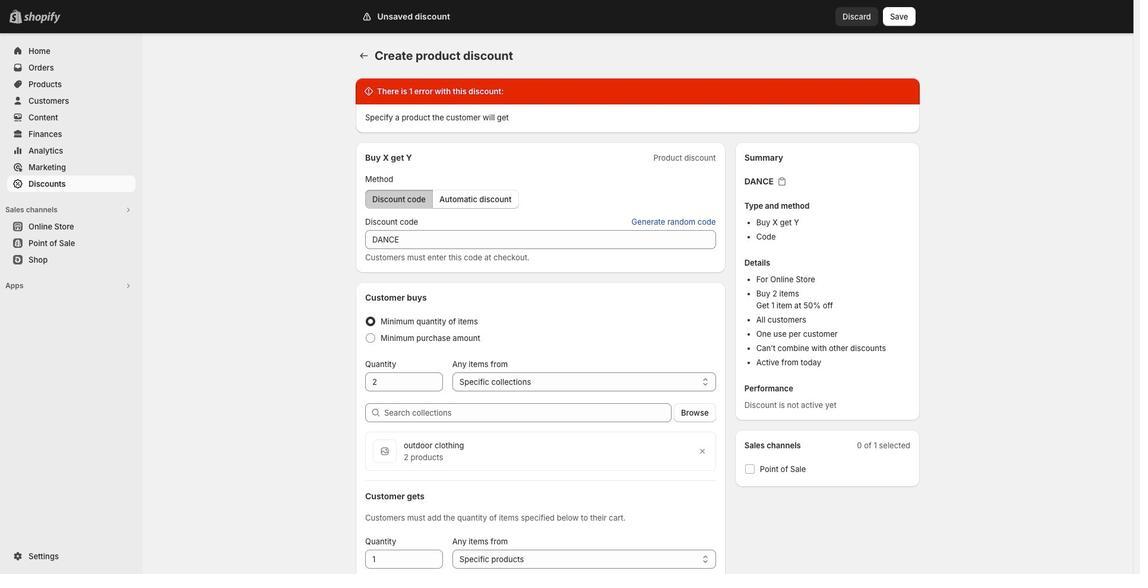 Task type: describe. For each thing, give the bounding box(es) containing it.
shopify image
[[24, 12, 61, 24]]



Task type: locate. For each thing, give the bounding box(es) containing it.
Search collections text field
[[384, 404, 672, 423]]

None text field
[[365, 230, 716, 249], [365, 373, 443, 392], [365, 551, 443, 570], [365, 230, 716, 249], [365, 373, 443, 392], [365, 551, 443, 570]]



Task type: vqa. For each thing, say whether or not it's contained in the screenshot.
Online Store icon
no



